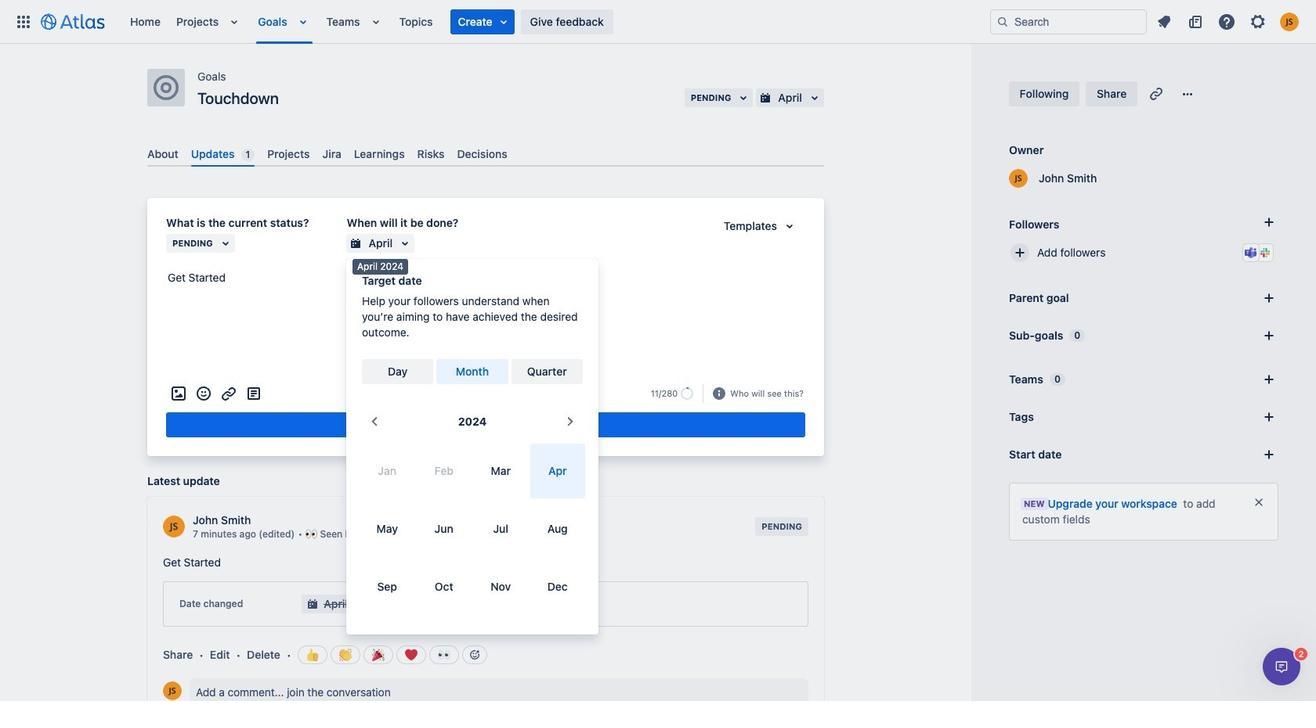 Task type: vqa. For each thing, say whether or not it's contained in the screenshot.
Add a follower image
yes



Task type: describe. For each thing, give the bounding box(es) containing it.
:eyes: image
[[438, 650, 450, 662]]

insert emoji image
[[194, 385, 213, 404]]

:eyes: image
[[438, 650, 450, 662]]

see previous year image
[[365, 413, 384, 432]]

search image
[[997, 15, 1009, 28]]

goal icon image
[[154, 75, 179, 100]]

slack logo showing nan channels are connected to this goal image
[[1259, 247, 1272, 259]]

help image
[[1217, 12, 1236, 31]]

top element
[[9, 0, 990, 43]]

add files, videos, or images image
[[169, 385, 188, 404]]

msteams logo showing  channels are connected to this goal image
[[1245, 247, 1257, 259]]



Task type: locate. For each thing, give the bounding box(es) containing it.
1 horizontal spatial list
[[1150, 9, 1307, 34]]

add a follower image
[[1260, 213, 1279, 232]]

Main content area, start typing to enter text. text field
[[166, 269, 805, 293]]

:thumbsup: image
[[306, 650, 319, 662]]

dialog
[[1263, 649, 1301, 686]]

0 horizontal spatial list
[[122, 0, 990, 43]]

:clap: image
[[339, 650, 351, 662]]

see next year image
[[561, 413, 580, 432]]

list
[[122, 0, 990, 43], [1150, 9, 1307, 34]]

list item inside list
[[450, 9, 514, 34]]

close banner image
[[1253, 497, 1265, 509]]

add follower image
[[1011, 244, 1029, 262]]

list item
[[225, 0, 247, 43], [293, 0, 315, 43], [366, 0, 388, 43], [450, 9, 514, 34]]

None search field
[[990, 9, 1147, 34]]

:tada: image
[[372, 650, 384, 662], [372, 650, 384, 662]]

:heart: image
[[405, 650, 417, 662], [405, 650, 417, 662]]

:thumbsup: image
[[306, 650, 319, 662]]

banner
[[0, 0, 1316, 44]]

tab list
[[141, 141, 830, 167]]

Search field
[[990, 9, 1147, 34]]

insert link image
[[219, 385, 238, 404]]

:clap: image
[[339, 650, 351, 662]]

tooltip
[[353, 259, 408, 275]]



